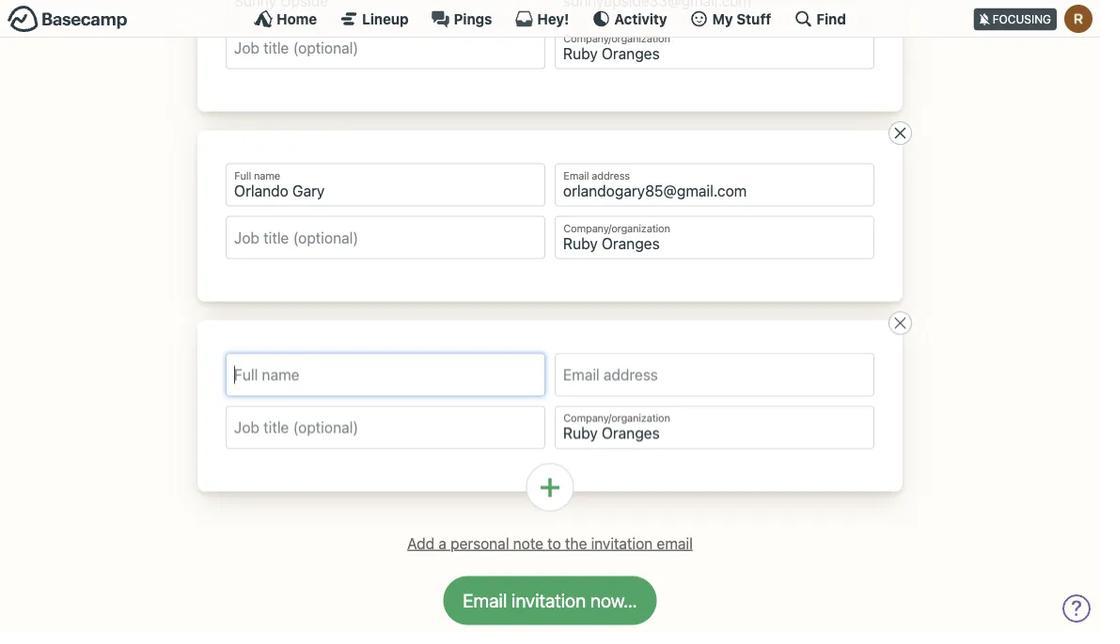 Task type: vqa. For each thing, say whether or not it's contained in the screenshot.
Cheryl Walters icon
no



Task type: describe. For each thing, give the bounding box(es) containing it.
job title (optional) text field for third company/organization text box from the top
[[226, 407, 546, 450]]

my stuff button
[[690, 9, 772, 28]]

job title (optional) text field for second company/organization text box from the top
[[226, 217, 546, 260]]

Job title (optional) text field
[[226, 26, 546, 70]]

email
[[564, 170, 590, 182]]

main element
[[0, 0, 1101, 38]]

personal
[[451, 535, 510, 553]]

3 company/organization from the top
[[564, 413, 671, 425]]

home link
[[254, 9, 317, 28]]

3 company/organization text field from the top
[[555, 407, 875, 450]]

2 company/organization text field from the top
[[555, 217, 875, 260]]

focusing button
[[975, 0, 1101, 37]]

full
[[235, 170, 251, 182]]

pings button
[[432, 9, 493, 28]]

find
[[817, 10, 847, 27]]

note
[[513, 535, 544, 553]]

to
[[548, 535, 562, 553]]

email address
[[564, 170, 630, 182]]

email address email field for 3rd the full name text box
[[555, 354, 875, 397]]

address
[[592, 170, 630, 182]]

find button
[[795, 9, 847, 28]]

activity link
[[592, 9, 668, 28]]

2 full name text field from the top
[[226, 164, 546, 207]]

pings
[[454, 10, 493, 27]]

stuff
[[737, 10, 772, 27]]

focusing
[[993, 13, 1052, 26]]

add
[[408, 535, 435, 553]]

switch accounts image
[[8, 5, 128, 34]]



Task type: locate. For each thing, give the bounding box(es) containing it.
email
[[657, 535, 693, 553]]

None submit
[[443, 577, 657, 626]]

1 job title (optional) text field from the top
[[226, 217, 546, 260]]

my
[[713, 10, 734, 27]]

Job title (optional) text field
[[226, 217, 546, 260], [226, 407, 546, 450]]

1 email address email field from the top
[[555, 0, 875, 17]]

ruby image
[[1065, 5, 1093, 33]]

2 vertical spatial company/organization
[[564, 413, 671, 425]]

1 company/organization text field from the top
[[555, 26, 875, 70]]

1 vertical spatial full name text field
[[226, 164, 546, 207]]

1 full name text field from the top
[[226, 0, 546, 17]]

Full name text field
[[226, 0, 546, 17], [226, 164, 546, 207], [226, 354, 546, 397]]

lineup
[[362, 10, 409, 27]]

1 company/organization from the top
[[564, 33, 671, 45]]

1 vertical spatial company/organization
[[564, 223, 671, 235]]

email address email field for third the full name text box from the bottom of the page
[[555, 0, 875, 17]]

1 vertical spatial company/organization text field
[[555, 217, 875, 260]]

3 email address email field from the top
[[555, 354, 875, 397]]

2 vertical spatial company/organization text field
[[555, 407, 875, 450]]

0 vertical spatial full name text field
[[226, 0, 546, 17]]

my stuff
[[713, 10, 772, 27]]

3 full name text field from the top
[[226, 354, 546, 397]]

0 vertical spatial company/organization text field
[[555, 26, 875, 70]]

0 vertical spatial job title (optional) text field
[[226, 217, 546, 260]]

2 company/organization from the top
[[564, 223, 671, 235]]

1 vertical spatial email address email field
[[555, 164, 875, 207]]

lineup link
[[340, 9, 409, 28]]

a
[[439, 535, 447, 553]]

1 vertical spatial job title (optional) text field
[[226, 407, 546, 450]]

2 job title (optional) text field from the top
[[226, 407, 546, 450]]

Email address email field
[[555, 0, 875, 17], [555, 164, 875, 207], [555, 354, 875, 397]]

name
[[254, 170, 280, 182]]

company/organization
[[564, 33, 671, 45], [564, 223, 671, 235], [564, 413, 671, 425]]

add a personal note to the invitation email
[[408, 535, 693, 553]]

2 vertical spatial full name text field
[[226, 354, 546, 397]]

add a personal note to the invitation email button
[[400, 530, 701, 558]]

the
[[565, 535, 588, 553]]

home
[[277, 10, 317, 27]]

Company/organization text field
[[555, 26, 875, 70], [555, 217, 875, 260], [555, 407, 875, 450]]

2 vertical spatial email address email field
[[555, 354, 875, 397]]

activity
[[615, 10, 668, 27]]

0 vertical spatial email address email field
[[555, 0, 875, 17]]

hey!
[[538, 10, 570, 27]]

invitation
[[591, 535, 653, 553]]

2 email address email field from the top
[[555, 164, 875, 207]]

hey! button
[[515, 9, 570, 28]]

full name
[[235, 170, 280, 182]]

0 vertical spatial company/organization
[[564, 33, 671, 45]]



